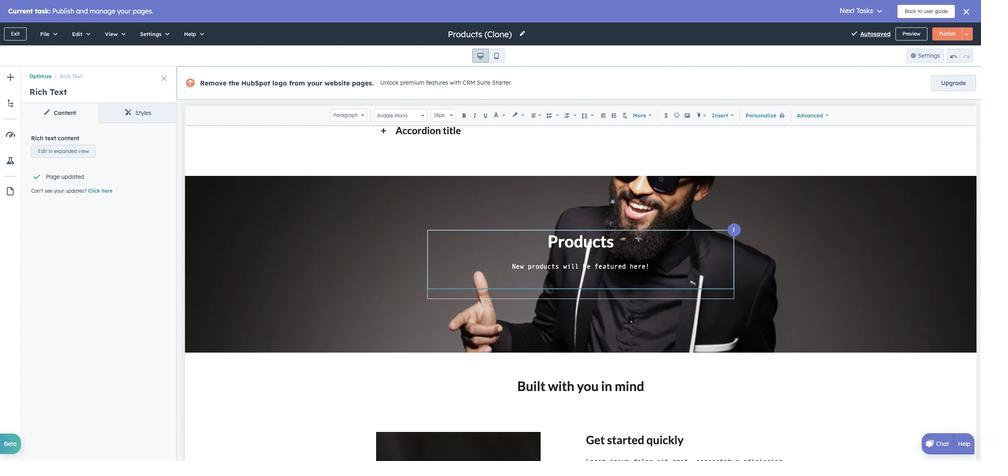 Task type: vqa. For each thing, say whether or not it's contained in the screenshot.
meeting within "Track meeting outcomes Edit options"
no



Task type: locate. For each thing, give the bounding box(es) containing it.
content
[[54, 109, 76, 117]]

1 vertical spatial your
[[54, 188, 64, 194]]

rich left text
[[31, 135, 43, 142]]

0 horizontal spatial settings button
[[132, 23, 176, 45]]

updates?
[[65, 188, 87, 194]]

upgrade
[[942, 79, 966, 87]]

settings
[[140, 31, 162, 37], [919, 52, 941, 59]]

1 vertical spatial text
[[50, 87, 67, 97]]

0 vertical spatial your
[[307, 79, 323, 87]]

0 vertical spatial settings
[[140, 31, 162, 37]]

text
[[45, 135, 56, 142]]

navigation
[[21, 66, 177, 81]]

here
[[102, 188, 113, 194]]

file button
[[32, 23, 63, 45]]

edit for edit
[[72, 31, 82, 37]]

text
[[72, 73, 82, 80], [50, 87, 67, 97]]

2 group from the left
[[948, 49, 973, 63]]

edit button
[[63, 23, 96, 45]]

0 horizontal spatial your
[[54, 188, 64, 194]]

styles link
[[99, 103, 177, 123]]

preview button
[[896, 27, 928, 41]]

1 vertical spatial edit
[[38, 148, 47, 155]]

rich down optimize button
[[29, 87, 47, 97]]

file
[[40, 31, 50, 37]]

rich
[[60, 73, 71, 80], [29, 87, 47, 97], [31, 135, 43, 142]]

edit inside edit in expanded view button
[[38, 148, 47, 155]]

edit
[[72, 31, 82, 37], [38, 148, 47, 155]]

tab list
[[21, 103, 177, 123]]

0 horizontal spatial group
[[473, 49, 505, 63]]

group up suite
[[473, 49, 505, 63]]

0 vertical spatial rich text
[[60, 73, 82, 80]]

0 vertical spatial text
[[72, 73, 82, 80]]

edit right file 'button'
[[72, 31, 82, 37]]

group down publish group
[[948, 49, 973, 63]]

1 horizontal spatial help
[[959, 441, 971, 448]]

settings right view "button" at the top left of the page
[[140, 31, 162, 37]]

help inside button
[[184, 31, 196, 37]]

unlock
[[380, 79, 399, 86]]

rich inside navigation
[[60, 73, 71, 80]]

help button
[[176, 23, 210, 45]]

rich right optimize at the left top of the page
[[60, 73, 71, 80]]

None field
[[447, 28, 515, 40]]

page updated
[[46, 173, 84, 181]]

your right from
[[307, 79, 323, 87]]

0 vertical spatial help
[[184, 31, 196, 37]]

starter.
[[492, 79, 512, 86]]

settings down preview button
[[919, 52, 941, 59]]

1 vertical spatial help
[[959, 441, 971, 448]]

crm
[[463, 79, 476, 86]]

your right see
[[54, 188, 64, 194]]

1 group from the left
[[473, 49, 505, 63]]

edit in expanded view
[[38, 148, 89, 155]]

text down rich text button
[[50, 87, 67, 97]]

1 horizontal spatial edit
[[72, 31, 82, 37]]

publish
[[940, 31, 956, 37]]

0 horizontal spatial help
[[184, 31, 196, 37]]

remove
[[200, 79, 227, 87]]

optimize
[[29, 73, 52, 80]]

tab panel
[[21, 123, 177, 462]]

1 vertical spatial settings button
[[907, 49, 944, 63]]

help
[[184, 31, 196, 37], [959, 441, 971, 448]]

rich text right optimize at the left top of the page
[[60, 73, 82, 80]]

0 vertical spatial rich
[[60, 73, 71, 80]]

1 vertical spatial settings
[[919, 52, 941, 59]]

0 horizontal spatial edit
[[38, 148, 47, 155]]

0 vertical spatial edit
[[72, 31, 82, 37]]

in
[[49, 148, 53, 155]]

publish button
[[933, 27, 963, 41]]

exit link
[[4, 27, 27, 41]]

2 vertical spatial rich
[[31, 135, 43, 142]]

0 vertical spatial settings button
[[132, 23, 176, 45]]

1 horizontal spatial group
[[948, 49, 973, 63]]

rich text down optimize button
[[29, 87, 67, 97]]

1 horizontal spatial text
[[72, 73, 82, 80]]

edit inside edit button
[[72, 31, 82, 37]]

edit left in
[[38, 148, 47, 155]]

1 horizontal spatial settings button
[[907, 49, 944, 63]]

content link
[[21, 103, 99, 123]]

preview
[[903, 31, 921, 37]]

view
[[105, 31, 118, 37]]

exit
[[11, 31, 20, 37]]

text inside navigation
[[72, 73, 82, 80]]

your
[[307, 79, 323, 87], [54, 188, 64, 194]]

edit for edit in expanded view
[[38, 148, 47, 155]]

tab list containing content
[[21, 103, 177, 123]]

text right optimize at the left top of the page
[[72, 73, 82, 80]]

suite
[[477, 79, 491, 86]]

beta button
[[0, 434, 21, 455]]

1 horizontal spatial settings
[[919, 52, 941, 59]]

0 horizontal spatial text
[[50, 87, 67, 97]]

with
[[450, 79, 461, 86]]

content
[[58, 135, 79, 142]]

autosaved
[[861, 30, 891, 38]]

group
[[473, 49, 505, 63], [948, 49, 973, 63]]

1 vertical spatial rich
[[29, 87, 47, 97]]

settings button
[[132, 23, 176, 45], [907, 49, 944, 63]]

rich text
[[60, 73, 82, 80], [29, 87, 67, 97]]



Task type: describe. For each thing, give the bounding box(es) containing it.
tab panel containing rich text content
[[21, 123, 177, 462]]

upgrade link
[[931, 75, 977, 91]]

expanded
[[54, 148, 77, 155]]

hubspot
[[241, 79, 270, 87]]

can't
[[31, 188, 43, 194]]

close image
[[162, 76, 167, 81]]

navigation containing optimize
[[21, 66, 177, 81]]

optimize button
[[29, 73, 52, 80]]

beta
[[4, 441, 17, 448]]

view button
[[96, 23, 132, 45]]

website
[[325, 79, 350, 87]]

rich inside tab panel
[[31, 135, 43, 142]]

page
[[46, 173, 60, 181]]

unlock premium features with crm suite starter.
[[380, 79, 512, 86]]

your inside tab panel
[[54, 188, 64, 194]]

edit in expanded view button
[[31, 145, 96, 158]]

autosaved button
[[861, 29, 891, 39]]

1 horizontal spatial your
[[307, 79, 323, 87]]

see
[[44, 188, 52, 194]]

features
[[426, 79, 448, 86]]

logo
[[272, 79, 287, 87]]

can't see your updates? click here
[[31, 188, 113, 194]]

premium
[[400, 79, 425, 86]]

click
[[88, 188, 100, 194]]

rich text content
[[31, 135, 79, 142]]

the
[[229, 79, 239, 87]]

rich text button
[[52, 73, 82, 80]]

publish group
[[933, 27, 973, 41]]

view
[[79, 148, 89, 155]]

1 vertical spatial rich text
[[29, 87, 67, 97]]

chat
[[937, 441, 950, 448]]

updated
[[61, 173, 84, 181]]

0 horizontal spatial settings
[[140, 31, 162, 37]]

page updated status
[[29, 163, 164, 184]]

click here button
[[88, 188, 113, 195]]

remove the hubspot logo from your website pages.
[[200, 79, 374, 87]]

pages.
[[352, 79, 374, 87]]

from
[[289, 79, 305, 87]]

styles
[[135, 109, 151, 117]]



